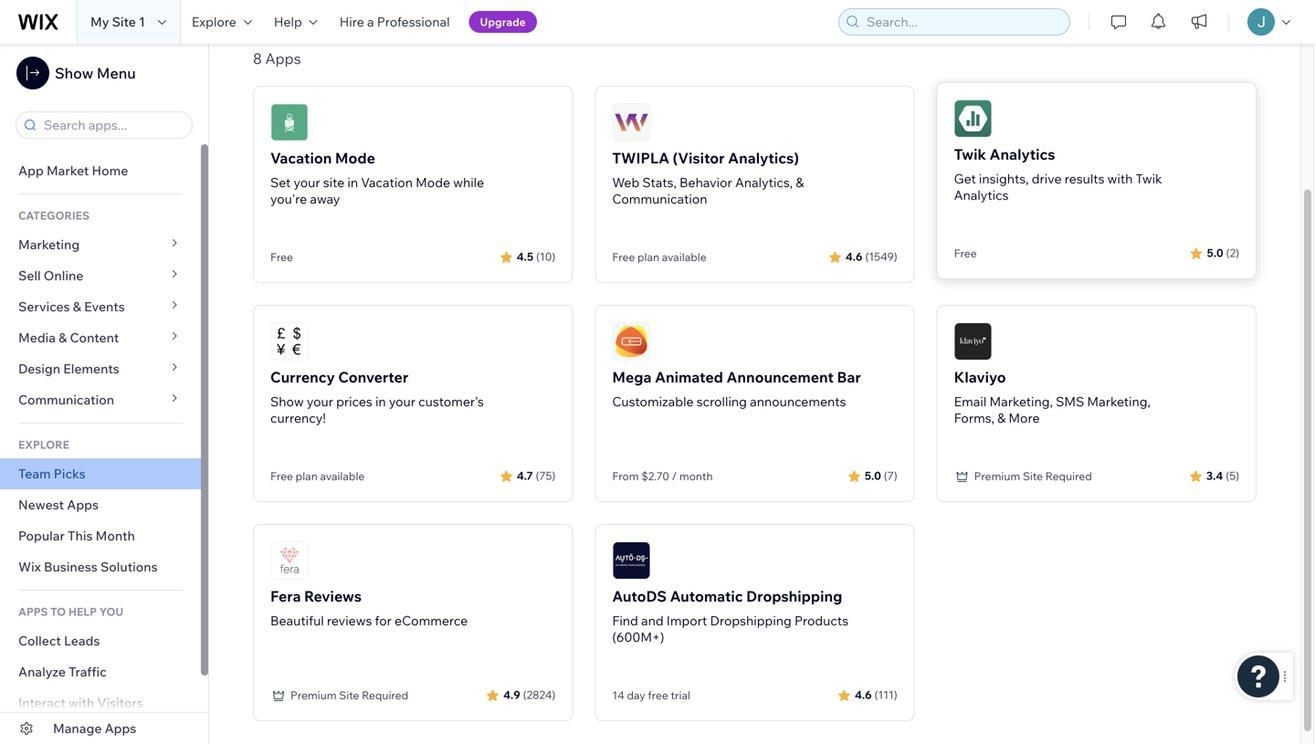 Task type: describe. For each thing, give the bounding box(es) containing it.
customer's
[[418, 394, 484, 410]]

& inside "twipla (visitor analytics) web stats, behavior analytics, & communication"
[[796, 174, 804, 190]]

your for currency
[[307, 394, 333, 410]]

products
[[794, 613, 848, 629]]

fera reviews beautiful reviews for ecommerce
[[270, 587, 468, 629]]

free down currency!
[[270, 469, 293, 483]]

animated
[[655, 368, 723, 386]]

0 vertical spatial dropshipping
[[746, 587, 842, 605]]

popular this month link
[[0, 521, 201, 552]]

import
[[666, 613, 707, 629]]

interact with visitors
[[18, 695, 143, 711]]

hire a professional link
[[329, 0, 461, 44]]

/
[[672, 469, 677, 483]]

media & content
[[18, 330, 119, 346]]

3.4
[[1206, 469, 1223, 483]]

vacation mode logo image
[[270, 103, 309, 142]]

0 vertical spatial twik
[[954, 144, 986, 163]]

& inside the klaviyo email marketing, sms marketing, forms, & more
[[997, 410, 1006, 426]]

hire a professional
[[339, 14, 450, 30]]

analytics)
[[728, 149, 799, 167]]

free down you're in the left top of the page
[[270, 250, 293, 264]]

away
[[310, 191, 340, 207]]

results
[[1065, 170, 1105, 186]]

premium for reviews
[[290, 689, 337, 702]]

twipla (visitor analytics) logo image
[[612, 103, 651, 142]]

plan for twipla
[[637, 250, 659, 264]]

4.6 for twipla (visitor analytics)
[[845, 250, 863, 263]]

twipla
[[612, 149, 669, 167]]

behavior
[[679, 174, 732, 190]]

plan for currency
[[296, 469, 318, 483]]

& right media
[[59, 330, 67, 346]]

4.6 for autods automatic dropshipping
[[855, 688, 872, 702]]

mega animated announcement bar logo image
[[612, 322, 651, 361]]

to
[[50, 605, 66, 619]]

reviews
[[327, 613, 372, 629]]

services & events
[[18, 299, 125, 315]]

(7)
[[884, 469, 897, 483]]

klaviyo email marketing, sms marketing, forms, & more
[[954, 368, 1151, 426]]

manage
[[53, 721, 102, 737]]

in for converter
[[375, 394, 386, 410]]

show menu button
[[16, 57, 136, 89]]

(600m+)
[[612, 629, 664, 645]]

1 marketing, from the left
[[989, 394, 1053, 410]]

(111)
[[875, 688, 897, 702]]

klaviyo logo image
[[954, 322, 992, 361]]

app
[[18, 163, 44, 179]]

analyze traffic link
[[0, 657, 201, 688]]

8 apps
[[253, 49, 301, 68]]

(5)
[[1226, 469, 1239, 483]]

Search... field
[[861, 9, 1064, 35]]

vacation mode set your site in vacation mode while you're away
[[270, 149, 484, 207]]

design elements
[[18, 361, 119, 377]]

a
[[367, 14, 374, 30]]

currency
[[270, 368, 335, 386]]

1 vertical spatial twik
[[1136, 170, 1162, 186]]

apps for newest apps
[[67, 497, 99, 513]]

analyze
[[18, 664, 66, 680]]

1 horizontal spatial mode
[[416, 174, 450, 190]]

solutions
[[100, 559, 158, 575]]

0 vertical spatial analytics
[[990, 144, 1055, 163]]

1 vertical spatial dropshipping
[[710, 613, 792, 629]]

apps for 8 apps
[[265, 49, 301, 68]]

14 day free trial
[[612, 689, 690, 702]]

free down web
[[612, 250, 635, 264]]

marketing link
[[0, 229, 201, 260]]

popular
[[18, 528, 65, 544]]

sidebar element
[[0, 44, 209, 744]]

you're
[[270, 191, 307, 207]]

$2.70
[[641, 469, 669, 483]]

month
[[96, 528, 135, 544]]

required for email
[[1045, 469, 1092, 483]]

help button
[[263, 0, 329, 44]]

insights,
[[979, 170, 1029, 186]]

8
[[253, 49, 262, 68]]

& left events
[[73, 299, 81, 315]]

design
[[18, 361, 60, 377]]

free plan available for currency
[[270, 469, 365, 483]]

interact
[[18, 695, 66, 711]]

sell online link
[[0, 260, 201, 291]]

help
[[68, 605, 97, 619]]

newest
[[18, 497, 64, 513]]

sell online
[[18, 268, 83, 284]]

home
[[92, 163, 128, 179]]

online
[[44, 268, 83, 284]]

drive
[[1032, 170, 1062, 186]]

(1549)
[[865, 250, 897, 263]]

content
[[70, 330, 119, 346]]

your for vacation
[[294, 174, 320, 190]]

1
[[139, 14, 145, 30]]

4.9
[[503, 688, 520, 702]]

your down converter
[[389, 394, 416, 410]]

collect leads link
[[0, 626, 201, 657]]

visitors
[[97, 695, 143, 711]]

4.9 (2824)
[[503, 688, 556, 702]]

show menu
[[55, 64, 136, 82]]

my site 1
[[90, 14, 145, 30]]

business
[[44, 559, 98, 575]]

analyze traffic
[[18, 664, 107, 680]]

this
[[68, 528, 93, 544]]

collect
[[18, 633, 61, 649]]

currency!
[[270, 410, 326, 426]]

media & content link
[[0, 322, 201, 353]]

5.0 for twik analytics
[[1207, 245, 1223, 259]]

currency converter logo image
[[270, 322, 309, 361]]

prices
[[336, 394, 372, 410]]

free down get
[[954, 246, 977, 259]]

premium for email
[[974, 469, 1020, 483]]

available for show
[[320, 469, 365, 483]]

sell
[[18, 268, 41, 284]]

4.6 (1549)
[[845, 250, 897, 263]]

beautiful
[[270, 613, 324, 629]]



Task type: locate. For each thing, give the bounding box(es) containing it.
help
[[274, 14, 302, 30]]

0 horizontal spatial twik
[[954, 144, 986, 163]]

dropshipping
[[746, 587, 842, 605], [710, 613, 792, 629]]

0 horizontal spatial vacation
[[270, 149, 332, 167]]

communication inside sidebar element
[[18, 392, 117, 408]]

1 vertical spatial 4.6
[[855, 688, 872, 702]]

site for klaviyo
[[1023, 469, 1043, 483]]

Search apps... field
[[38, 112, 186, 138]]

communication inside "twipla (visitor analytics) web stats, behavior analytics, & communication"
[[612, 191, 707, 207]]

5.0 (7)
[[865, 469, 897, 483]]

2 marketing, from the left
[[1087, 394, 1151, 410]]

wix business solutions
[[18, 559, 158, 575]]

available
[[662, 250, 707, 264], [320, 469, 365, 483]]

your inside vacation mode set your site in vacation mode while you're away
[[294, 174, 320, 190]]

communication down design elements
[[18, 392, 117, 408]]

services & events link
[[0, 291, 201, 322]]

analytics up insights,
[[990, 144, 1055, 163]]

your up away on the top of the page
[[294, 174, 320, 190]]

free
[[954, 246, 977, 259], [270, 250, 293, 264], [612, 250, 635, 264], [270, 469, 293, 483]]

1 vertical spatial analytics
[[954, 186, 1009, 202]]

apps down visitors
[[105, 721, 136, 737]]

0 vertical spatial premium site required
[[974, 469, 1092, 483]]

mode left while
[[416, 174, 450, 190]]

free plan available for twipla
[[612, 250, 707, 264]]

0 horizontal spatial in
[[347, 174, 358, 190]]

show inside button
[[55, 64, 93, 82]]

4.6
[[845, 250, 863, 263], [855, 688, 872, 702]]

month
[[679, 469, 713, 483]]

analytics down get
[[954, 186, 1009, 202]]

design elements link
[[0, 353, 201, 384]]

web
[[612, 174, 640, 190]]

free plan available down currency!
[[270, 469, 365, 483]]

0 horizontal spatial apps
[[67, 497, 99, 513]]

premium down beautiful
[[290, 689, 337, 702]]

0 horizontal spatial plan
[[296, 469, 318, 483]]

0 horizontal spatial communication
[[18, 392, 117, 408]]

twik analytics logo image
[[954, 99, 992, 137]]

1 horizontal spatial in
[[375, 394, 386, 410]]

newest apps link
[[0, 489, 201, 521]]

1 vertical spatial 5.0
[[865, 469, 881, 483]]

free plan available
[[612, 250, 707, 264], [270, 469, 365, 483]]

premium site required for email
[[974, 469, 1092, 483]]

2 horizontal spatial apps
[[265, 49, 301, 68]]

in inside currency converter show your prices in your customer's currency!
[[375, 394, 386, 410]]

with inside sidebar element
[[68, 695, 94, 711]]

dropshipping down automatic
[[710, 613, 792, 629]]

vacation
[[270, 149, 332, 167], [361, 174, 413, 190]]

show left menu on the left top of the page
[[55, 64, 93, 82]]

0 vertical spatial show
[[55, 64, 93, 82]]

1 vertical spatial show
[[270, 394, 304, 410]]

&
[[796, 174, 804, 190], [73, 299, 81, 315], [59, 330, 67, 346], [997, 410, 1006, 426]]

twik up get
[[954, 144, 986, 163]]

0 vertical spatial 5.0
[[1207, 245, 1223, 259]]

day
[[627, 689, 645, 702]]

0 horizontal spatial 5.0
[[865, 469, 881, 483]]

events
[[84, 299, 125, 315]]

newest apps
[[18, 497, 99, 513]]

1 vertical spatial mode
[[416, 174, 450, 190]]

in for mode
[[347, 174, 358, 190]]

find
[[612, 613, 638, 629]]

twik right results
[[1136, 170, 1162, 186]]

plan
[[637, 250, 659, 264], [296, 469, 318, 483]]

premium site required down more
[[974, 469, 1092, 483]]

from
[[612, 469, 639, 483]]

1 vertical spatial premium site required
[[290, 689, 408, 702]]

0 horizontal spatial with
[[68, 695, 94, 711]]

required for reviews
[[362, 689, 408, 702]]

1 vertical spatial required
[[362, 689, 408, 702]]

2 vertical spatial apps
[[105, 721, 136, 737]]

mode up site
[[335, 149, 375, 167]]

picks
[[54, 466, 86, 482]]

services
[[18, 299, 70, 315]]

upgrade
[[480, 15, 526, 29]]

site down more
[[1023, 469, 1043, 483]]

your up currency!
[[307, 394, 333, 410]]

0 vertical spatial available
[[662, 250, 707, 264]]

0 horizontal spatial premium
[[290, 689, 337, 702]]

2 vertical spatial site
[[339, 689, 359, 702]]

1 vertical spatial plan
[[296, 469, 318, 483]]

sms
[[1056, 394, 1084, 410]]

apps up the this
[[67, 497, 99, 513]]

1 horizontal spatial vacation
[[361, 174, 413, 190]]

0 horizontal spatial required
[[362, 689, 408, 702]]

while
[[453, 174, 484, 190]]

autods automatic dropshipping logo image
[[612, 542, 651, 580]]

currency converter show your prices in your customer's currency!
[[270, 368, 484, 426]]

0 vertical spatial free plan available
[[612, 250, 707, 264]]

1 horizontal spatial 5.0
[[1207, 245, 1223, 259]]

customizable
[[612, 394, 694, 410]]

ecommerce
[[395, 613, 468, 629]]

1 vertical spatial with
[[68, 695, 94, 711]]

site down reviews
[[339, 689, 359, 702]]

in right site
[[347, 174, 358, 190]]

1 horizontal spatial free plan available
[[612, 250, 707, 264]]

categories
[[18, 209, 90, 222]]

plan down 'stats,'
[[637, 250, 659, 264]]

converter
[[338, 368, 408, 386]]

autods
[[612, 587, 667, 605]]

leads
[[64, 633, 100, 649]]

3.4 (5)
[[1206, 469, 1239, 483]]

0 vertical spatial mode
[[335, 149, 375, 167]]

show
[[55, 64, 93, 82], [270, 394, 304, 410]]

premium down forms,
[[974, 469, 1020, 483]]

1 horizontal spatial twik
[[1136, 170, 1162, 186]]

dropshipping up products
[[746, 587, 842, 605]]

site for fera reviews
[[339, 689, 359, 702]]

plan down currency!
[[296, 469, 318, 483]]

site left 1
[[112, 14, 136, 30]]

menu
[[97, 64, 136, 82]]

marketing, up more
[[989, 394, 1053, 410]]

marketing, right sms at the bottom right
[[1087, 394, 1151, 410]]

free
[[648, 689, 668, 702]]

mega animated announcement bar customizable scrolling announcements
[[612, 368, 861, 410]]

trial
[[671, 689, 690, 702]]

4.6 left "(111)"
[[855, 688, 872, 702]]

upgrade button
[[469, 11, 537, 33]]

premium site required
[[974, 469, 1092, 483], [290, 689, 408, 702]]

premium site required down reviews
[[290, 689, 408, 702]]

get
[[954, 170, 976, 186]]

scrolling
[[697, 394, 747, 410]]

5.0 for mega animated announcement bar
[[865, 469, 881, 483]]

1 horizontal spatial plan
[[637, 250, 659, 264]]

0 vertical spatial vacation
[[270, 149, 332, 167]]

site
[[323, 174, 345, 190]]

1 horizontal spatial required
[[1045, 469, 1092, 483]]

with inside twik analytics get insights, drive results with twik analytics
[[1107, 170, 1133, 186]]

manage apps
[[53, 721, 136, 737]]

5.0 (2)
[[1207, 245, 1239, 259]]

with
[[1107, 170, 1133, 186], [68, 695, 94, 711]]

and
[[641, 613, 664, 629]]

0 horizontal spatial mode
[[335, 149, 375, 167]]

1 horizontal spatial site
[[339, 689, 359, 702]]

show up currency!
[[270, 394, 304, 410]]

announcements
[[750, 394, 846, 410]]

app market home
[[18, 163, 128, 179]]

apps right 8
[[265, 49, 301, 68]]

0 horizontal spatial marketing,
[[989, 394, 1053, 410]]

apps for manage apps
[[105, 721, 136, 737]]

professional
[[377, 14, 450, 30]]

automatic
[[670, 587, 743, 605]]

0 vertical spatial in
[[347, 174, 358, 190]]

team picks link
[[0, 458, 201, 489]]

show inside currency converter show your prices in your customer's currency!
[[270, 394, 304, 410]]

media
[[18, 330, 56, 346]]

0 vertical spatial with
[[1107, 170, 1133, 186]]

& left more
[[997, 410, 1006, 426]]

1 horizontal spatial premium
[[974, 469, 1020, 483]]

5.0 left (7)
[[865, 469, 881, 483]]

in inside vacation mode set your site in vacation mode while you're away
[[347, 174, 358, 190]]

0 horizontal spatial show
[[55, 64, 93, 82]]

0 vertical spatial 4.6
[[845, 250, 863, 263]]

1 horizontal spatial apps
[[105, 721, 136, 737]]

1 horizontal spatial premium site required
[[974, 469, 1092, 483]]

autods automatic dropshipping find and import dropshipping products (600m+)
[[612, 587, 848, 645]]

manage apps link
[[0, 713, 208, 744]]

& right analytics,
[[796, 174, 804, 190]]

0 vertical spatial apps
[[265, 49, 301, 68]]

vacation up 'set'
[[270, 149, 332, 167]]

popular this month
[[18, 528, 135, 544]]

twik
[[954, 144, 986, 163], [1136, 170, 1162, 186]]

1 horizontal spatial with
[[1107, 170, 1133, 186]]

1 vertical spatial communication
[[18, 392, 117, 408]]

2 horizontal spatial site
[[1023, 469, 1043, 483]]

5.0 left (2)
[[1207, 245, 1223, 259]]

fera reviews logo image
[[270, 542, 309, 580]]

twik analytics get insights, drive results with twik analytics
[[954, 144, 1162, 202]]

4.6 left (1549)
[[845, 250, 863, 263]]

(2)
[[1226, 245, 1239, 259]]

available down currency!
[[320, 469, 365, 483]]

my
[[90, 14, 109, 30]]

premium site required for reviews
[[290, 689, 408, 702]]

(10)
[[536, 250, 556, 263]]

0 horizontal spatial premium site required
[[290, 689, 408, 702]]

in down converter
[[375, 394, 386, 410]]

0 vertical spatial plan
[[637, 250, 659, 264]]

1 vertical spatial in
[[375, 394, 386, 410]]

klaviyo
[[954, 368, 1006, 386]]

1 vertical spatial available
[[320, 469, 365, 483]]

1 vertical spatial free plan available
[[270, 469, 365, 483]]

0 horizontal spatial site
[[112, 14, 136, 30]]

communication down 'stats,'
[[612, 191, 707, 207]]

available for analytics)
[[662, 250, 707, 264]]

1 vertical spatial apps
[[67, 497, 99, 513]]

1 horizontal spatial available
[[662, 250, 707, 264]]

wix
[[18, 559, 41, 575]]

elements
[[63, 361, 119, 377]]

with right results
[[1107, 170, 1133, 186]]

(visitor
[[673, 149, 725, 167]]

0 horizontal spatial available
[[320, 469, 365, 483]]

1 vertical spatial premium
[[290, 689, 337, 702]]

1 horizontal spatial show
[[270, 394, 304, 410]]

twipla (visitor analytics) web stats, behavior analytics, & communication
[[612, 149, 804, 207]]

0 vertical spatial required
[[1045, 469, 1092, 483]]

required down "for"
[[362, 689, 408, 702]]

available down "behavior"
[[662, 250, 707, 264]]

0 vertical spatial site
[[112, 14, 136, 30]]

with up 'manage'
[[68, 695, 94, 711]]

marketing
[[18, 237, 80, 253]]

4.6 (111)
[[855, 688, 897, 702]]

wix business solutions link
[[0, 552, 201, 583]]

0 horizontal spatial free plan available
[[270, 469, 365, 483]]

interact with visitors link
[[0, 688, 201, 719]]

1 vertical spatial site
[[1023, 469, 1043, 483]]

1 vertical spatial vacation
[[361, 174, 413, 190]]

communication link
[[0, 384, 201, 416]]

free plan available down 'stats,'
[[612, 250, 707, 264]]

1 horizontal spatial communication
[[612, 191, 707, 207]]

required down sms at the bottom right
[[1045, 469, 1092, 483]]

bar
[[837, 368, 861, 386]]

vacation right site
[[361, 174, 413, 190]]

1 horizontal spatial marketing,
[[1087, 394, 1151, 410]]

0 vertical spatial premium
[[974, 469, 1020, 483]]

0 vertical spatial communication
[[612, 191, 707, 207]]



Task type: vqa. For each thing, say whether or not it's contained in the screenshot.
Form
no



